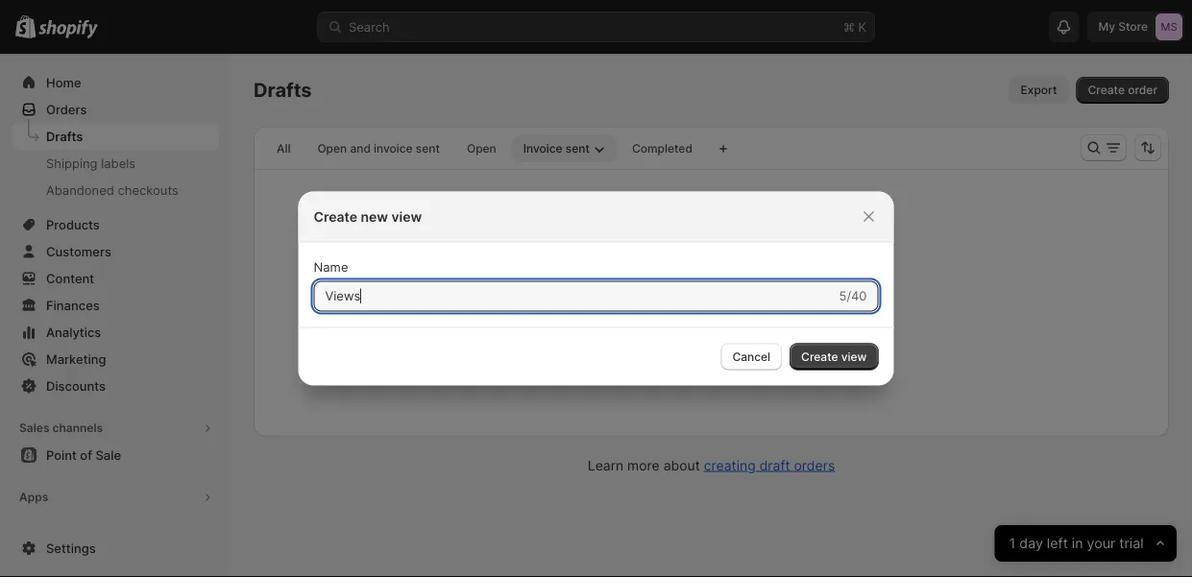 Task type: vqa. For each thing, say whether or not it's contained in the screenshot.
more at the right bottom of page
yes



Task type: describe. For each thing, give the bounding box(es) containing it.
1 vertical spatial orders
[[794, 457, 835, 474]]

found
[[757, 321, 812, 344]]

learn
[[588, 457, 624, 474]]

empty search results image
[[683, 243, 740, 301]]

create for create order
[[1088, 83, 1125, 97]]

sales channels button
[[12, 415, 219, 442]]

apps
[[19, 490, 48, 504]]

cancel
[[732, 350, 770, 364]]

0 vertical spatial orders
[[691, 321, 753, 344]]

abandoned checkouts link
[[12, 177, 219, 204]]

shipping labels link
[[12, 150, 219, 177]]

settings
[[46, 541, 96, 556]]

discounts link
[[12, 373, 219, 400]]

discounts
[[46, 378, 106, 393]]

all link
[[265, 135, 302, 162]]

creating draft orders link
[[704, 457, 835, 474]]

⌘
[[843, 19, 855, 34]]

create order link
[[1076, 77, 1169, 104]]

the
[[679, 362, 698, 377]]

orders link
[[12, 96, 219, 123]]

k
[[858, 19, 866, 34]]

try
[[598, 362, 617, 377]]

try changing the filters or search term
[[598, 362, 824, 377]]

drafts link
[[12, 123, 219, 150]]

1 vertical spatial drafts
[[46, 129, 83, 144]]

home
[[46, 75, 81, 90]]

labels
[[101, 156, 136, 171]]

apps button
[[12, 484, 219, 511]]

export button
[[1009, 77, 1069, 104]]

all
[[277, 142, 290, 156]]

tab list containing all
[[261, 134, 708, 162]]

shipping
[[46, 156, 98, 171]]

view inside button
[[841, 350, 867, 364]]

sent
[[416, 142, 440, 156]]

or
[[738, 362, 750, 377]]

sales
[[19, 421, 49, 435]]

0 vertical spatial drafts
[[254, 78, 312, 102]]

⌘ k
[[843, 19, 866, 34]]

abandoned checkouts
[[46, 183, 178, 197]]

open for open and invoice sent
[[317, 142, 347, 156]]

open for open
[[467, 142, 496, 156]]

creating
[[704, 457, 756, 474]]

shopify image
[[39, 20, 98, 39]]

order
[[1128, 83, 1158, 97]]

checkouts
[[118, 183, 178, 197]]

0 vertical spatial draft
[[641, 321, 687, 344]]

changing
[[621, 362, 675, 377]]

export
[[1021, 83, 1057, 97]]

learn more about creating draft orders
[[588, 457, 835, 474]]

completed link
[[620, 135, 704, 162]]

shipping labels
[[46, 156, 136, 171]]



Task type: locate. For each thing, give the bounding box(es) containing it.
create new view dialog
[[0, 192, 1192, 386]]

create left 'order'
[[1088, 83, 1125, 97]]

1 horizontal spatial orders
[[794, 457, 835, 474]]

view right new
[[391, 208, 422, 225]]

1 horizontal spatial view
[[841, 350, 867, 364]]

orders up filters
[[691, 321, 753, 344]]

tab list
[[261, 134, 708, 162]]

2 horizontal spatial create
[[1088, 83, 1125, 97]]

sales channels
[[19, 421, 103, 435]]

0 horizontal spatial view
[[391, 208, 422, 225]]

orders right creating
[[794, 457, 835, 474]]

open right sent
[[467, 142, 496, 156]]

1 vertical spatial draft
[[760, 457, 790, 474]]

open inside "link"
[[317, 142, 347, 156]]

1 horizontal spatial open
[[467, 142, 496, 156]]

draft up changing
[[641, 321, 687, 344]]

home link
[[12, 69, 219, 96]]

open link
[[455, 135, 508, 162]]

1 horizontal spatial draft
[[760, 457, 790, 474]]

2 vertical spatial create
[[801, 350, 838, 364]]

1 horizontal spatial drafts
[[254, 78, 312, 102]]

abandoned
[[46, 183, 114, 197]]

no draft orders found
[[611, 321, 812, 344]]

cancel button
[[721, 343, 782, 370]]

search
[[349, 19, 390, 34]]

1 vertical spatial create
[[314, 208, 357, 225]]

settings link
[[12, 535, 219, 562]]

drafts down orders
[[46, 129, 83, 144]]

about
[[663, 457, 700, 474]]

more
[[627, 457, 660, 474]]

drafts
[[254, 78, 312, 102], [46, 129, 83, 144]]

create order
[[1088, 83, 1158, 97]]

and
[[350, 142, 371, 156]]

0 horizontal spatial orders
[[691, 321, 753, 344]]

channels
[[52, 421, 103, 435]]

1 open from the left
[[317, 142, 347, 156]]

0 vertical spatial create
[[1088, 83, 1125, 97]]

create
[[1088, 83, 1125, 97], [314, 208, 357, 225], [801, 350, 838, 364]]

term
[[797, 362, 824, 377]]

completed
[[632, 142, 693, 156]]

create for create new view
[[314, 208, 357, 225]]

draft right creating
[[760, 457, 790, 474]]

create left new
[[314, 208, 357, 225]]

filters
[[702, 362, 735, 377]]

new
[[361, 208, 388, 225]]

create new view
[[314, 208, 422, 225]]

create for create view
[[801, 350, 838, 364]]

0 horizontal spatial open
[[317, 142, 347, 156]]

create inside button
[[801, 350, 838, 364]]

no
[[611, 321, 637, 344]]

open and invoice sent link
[[306, 135, 451, 162]]

0 horizontal spatial drafts
[[46, 129, 83, 144]]

open and invoice sent
[[317, 142, 440, 156]]

1 vertical spatial view
[[841, 350, 867, 364]]

0 horizontal spatial draft
[[641, 321, 687, 344]]

name
[[314, 260, 348, 275]]

0 vertical spatial view
[[391, 208, 422, 225]]

search
[[754, 362, 794, 377]]

view
[[391, 208, 422, 225], [841, 350, 867, 364]]

Name text field
[[314, 281, 835, 312]]

invoice
[[374, 142, 413, 156]]

orders
[[691, 321, 753, 344], [794, 457, 835, 474]]

create view button
[[790, 343, 878, 370]]

drafts up all
[[254, 78, 312, 102]]

orders
[[46, 102, 87, 117]]

create down found
[[801, 350, 838, 364]]

open
[[317, 142, 347, 156], [467, 142, 496, 156]]

draft
[[641, 321, 687, 344], [760, 457, 790, 474]]

create view
[[801, 350, 867, 364]]

open left and
[[317, 142, 347, 156]]

0 horizontal spatial create
[[314, 208, 357, 225]]

1 horizontal spatial create
[[801, 350, 838, 364]]

2 open from the left
[[467, 142, 496, 156]]

view right term
[[841, 350, 867, 364]]



